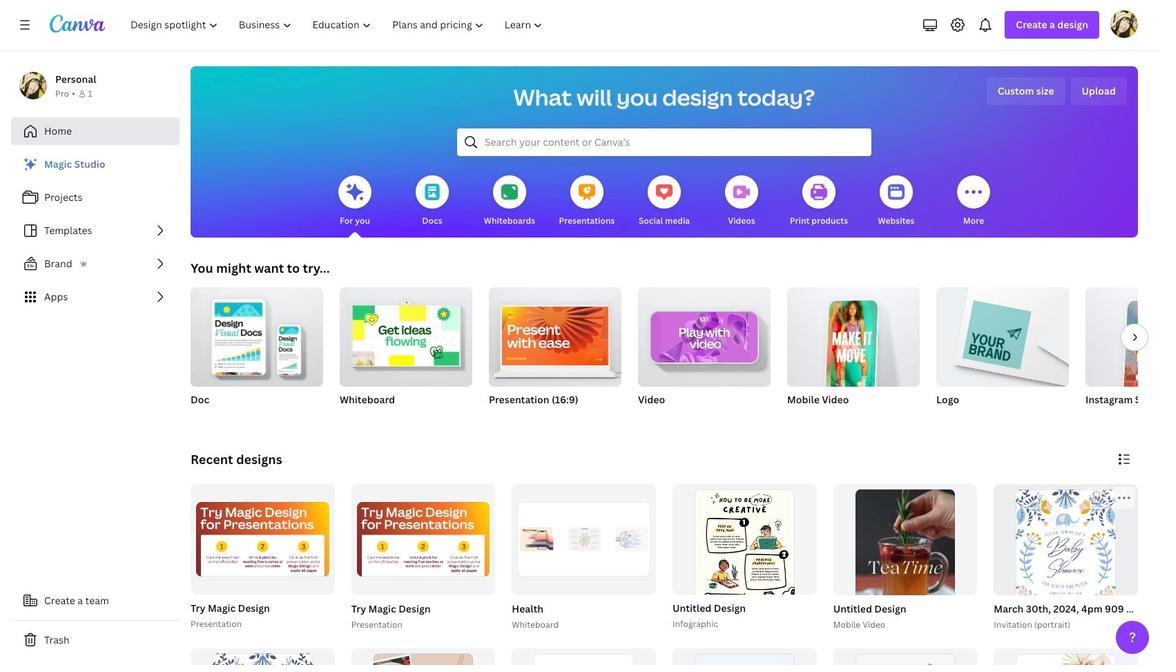 Task type: vqa. For each thing, say whether or not it's contained in the screenshot.
Image Upscaler
no



Task type: locate. For each thing, give the bounding box(es) containing it.
None search field
[[457, 129, 872, 156]]

list
[[11, 151, 180, 311]]

stephanie aranda image
[[1111, 10, 1139, 38]]

group
[[191, 282, 323, 424], [191, 282, 323, 387], [340, 282, 473, 424], [340, 282, 473, 387], [489, 282, 622, 424], [489, 282, 622, 387], [639, 282, 771, 424], [639, 282, 771, 387], [788, 282, 920, 424], [788, 282, 920, 395], [937, 282, 1070, 424], [937, 282, 1070, 387], [1086, 287, 1161, 424], [1086, 287, 1161, 387], [188, 484, 335, 632], [191, 484, 335, 595], [349, 484, 496, 632], [352, 484, 496, 595], [510, 484, 656, 632], [512, 484, 656, 595], [670, 484, 817, 665], [673, 484, 817, 665], [831, 484, 978, 665], [992, 484, 1161, 632], [995, 484, 1139, 630], [191, 649, 335, 665], [352, 649, 496, 665], [512, 649, 656, 665], [673, 649, 817, 665], [834, 649, 978, 665], [995, 649, 1139, 665]]



Task type: describe. For each thing, give the bounding box(es) containing it.
top level navigation element
[[122, 11, 555, 39]]

Search search field
[[485, 129, 844, 155]]



